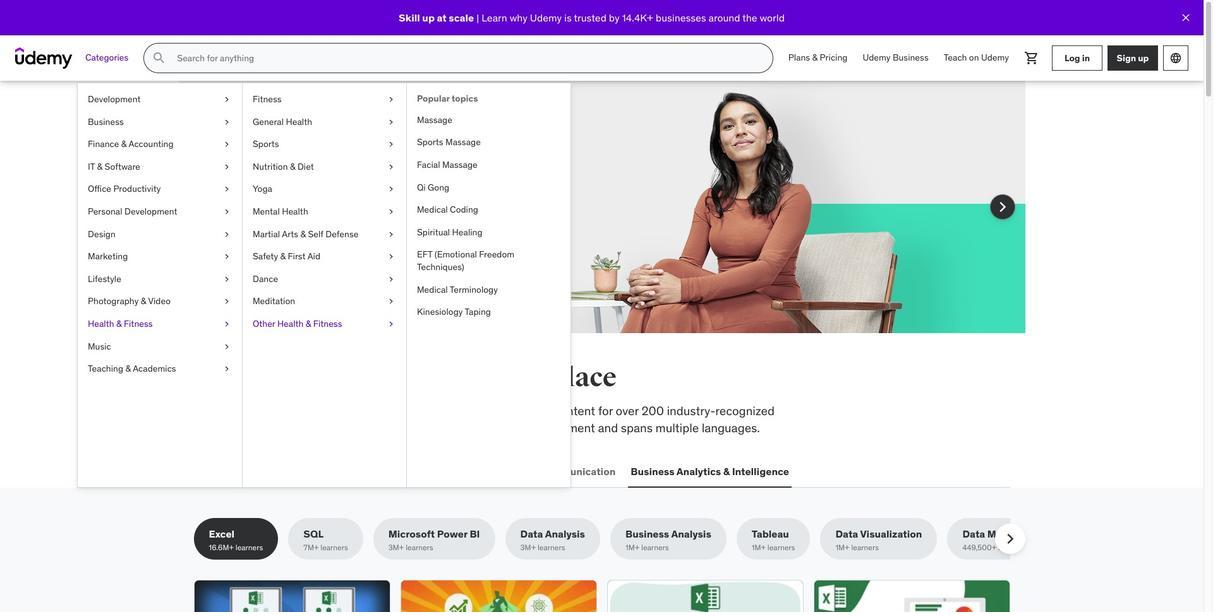 Task type: vqa. For each thing, say whether or not it's contained in the screenshot.
GENERAL HEALTH
yes



Task type: describe. For each thing, give the bounding box(es) containing it.
it & software
[[88, 161, 140, 172]]

sports massage link
[[407, 132, 571, 154]]

accounting
[[129, 138, 173, 150]]

& inside button
[[723, 465, 730, 478]]

medical for medical coding
[[417, 204, 448, 216]]

businesses
[[656, 11, 706, 24]]

business for business analysis 1m+ learners
[[626, 528, 669, 541]]

for inside "learning that gets you skills for your present (and your future). get started with us."
[[271, 167, 285, 183]]

teach
[[944, 52, 967, 63]]

place
[[550, 362, 617, 394]]

xsmall image for music
[[222, 341, 232, 353]]

office productivity link
[[78, 178, 242, 201]]

yoga link
[[243, 178, 406, 201]]

medical coding link
[[407, 199, 571, 222]]

sql
[[303, 528, 324, 541]]

marketing link
[[78, 246, 242, 268]]

industry-
[[667, 404, 715, 419]]

xsmall image for teaching & academics
[[222, 363, 232, 376]]

xsmall image for finance & accounting
[[222, 138, 232, 151]]

udemy business link
[[855, 43, 936, 73]]

sports massage
[[417, 137, 481, 148]]

spiritual healing
[[417, 227, 483, 238]]

xsmall image for marketing
[[222, 251, 232, 263]]

0 vertical spatial massage
[[417, 114, 452, 126]]

teach on udemy
[[944, 52, 1009, 63]]

xsmall image for lifestyle
[[222, 273, 232, 286]]

xsmall image for it & software
[[222, 161, 232, 173]]

fitness link
[[243, 88, 406, 111]]

general health link
[[243, 111, 406, 133]]

visualization
[[860, 528, 922, 541]]

3m+ inside data analysis 3m+ learners
[[520, 544, 536, 553]]

communication
[[539, 465, 616, 478]]

massage link
[[407, 109, 571, 132]]

health & fitness
[[88, 318, 153, 330]]

personal
[[88, 206, 122, 217]]

professional
[[457, 421, 522, 436]]

1 horizontal spatial the
[[742, 11, 757, 24]]

music link
[[78, 336, 242, 358]]

skills inside the covering critical workplace skills to technical topics, including prep content for over 200 industry-recognized certifications, our catalog supports well-rounded professional development and spans multiple languages.
[[341, 404, 368, 419]]

medical terminology
[[417, 284, 498, 295]]

spiritual healing link
[[407, 222, 571, 244]]

xsmall image for photography & video
[[222, 296, 232, 308]]

health inside "health & fitness" link
[[88, 318, 114, 330]]

data for data modeling
[[963, 528, 985, 541]]

academics
[[133, 363, 176, 375]]

& down 'meditation' link
[[306, 318, 311, 330]]

xsmall image for office productivity
[[222, 183, 232, 196]]

excel 16.6m+ learners
[[209, 528, 263, 553]]

gong
[[428, 182, 449, 193]]

200
[[642, 404, 664, 419]]

covering
[[194, 404, 242, 419]]

popular
[[417, 93, 450, 104]]

plans & pricing
[[788, 52, 848, 63]]

development inside development link
[[88, 94, 141, 105]]

defense
[[326, 228, 359, 240]]

xsmall image for nutrition & diet
[[386, 161, 396, 173]]

log in link
[[1052, 45, 1103, 71]]

self
[[308, 228, 323, 240]]

at
[[437, 11, 447, 24]]

learners inside excel 16.6m+ learners
[[236, 544, 263, 553]]

udemy image
[[15, 47, 73, 69]]

medical coding
[[417, 204, 478, 216]]

lifestyle
[[88, 273, 121, 285]]

safety & first aid link
[[243, 246, 406, 268]]

finance & accounting
[[88, 138, 173, 150]]

xsmall image for other health & fitness
[[386, 318, 396, 331]]

next image for carousel 'element'
[[992, 197, 1013, 217]]

kinesiology taping
[[417, 307, 491, 318]]

dance
[[253, 273, 278, 285]]

submit search image
[[152, 51, 167, 66]]

sql 7m+ learners
[[303, 528, 348, 553]]

medical for medical terminology
[[417, 284, 448, 295]]

& for accounting
[[121, 138, 127, 150]]

& for pricing
[[812, 52, 818, 63]]

web development button
[[194, 457, 287, 487]]

1m+ for data visualization
[[836, 544, 850, 553]]

yoga
[[253, 183, 272, 195]]

xsmall image for mental health
[[386, 206, 396, 218]]

xsmall image for general health
[[386, 116, 396, 128]]

including
[[475, 404, 523, 419]]

safety
[[253, 251, 278, 262]]

nutrition & diet
[[253, 161, 314, 172]]

office
[[88, 183, 111, 195]]

development for personal
[[124, 206, 177, 217]]

you for gets
[[428, 136, 464, 162]]

martial
[[253, 228, 280, 240]]

mental health link
[[243, 201, 406, 223]]

choose a language image
[[1170, 52, 1182, 64]]

xsmall image for health & fitness
[[222, 318, 232, 331]]

categories
[[85, 52, 128, 63]]

learners inside tableau 1m+ learners
[[768, 544, 795, 553]]

learning that gets you skills for your present (and your future). get started with us.
[[239, 136, 471, 199]]

Search for anything text field
[[175, 47, 757, 69]]

2 horizontal spatial udemy
[[981, 52, 1009, 63]]

bi
[[470, 528, 480, 541]]

first
[[288, 251, 306, 262]]

xsmall image for martial arts & self defense
[[386, 228, 396, 241]]

healing
[[452, 227, 483, 238]]

up for sign
[[1138, 52, 1149, 64]]

taping
[[465, 307, 491, 318]]

carousel element
[[179, 81, 1025, 364]]

& for academics
[[125, 363, 131, 375]]

analysis for data analysis
[[545, 528, 585, 541]]

personal development link
[[78, 201, 242, 223]]

future).
[[410, 167, 449, 183]]

health for other health & fitness
[[277, 318, 304, 330]]

udemy business
[[863, 52, 929, 63]]

you for skills
[[354, 362, 400, 394]]

certifications,
[[194, 421, 267, 436]]

languages.
[[702, 421, 760, 436]]

trusted
[[574, 11, 607, 24]]

modeling
[[987, 528, 1033, 541]]

other health & fitness element
[[406, 83, 571, 488]]

business for business
[[88, 116, 124, 127]]

for inside the covering critical workplace skills to technical topics, including prep content for over 200 industry-recognized certifications, our catalog supports well-rounded professional development and spans multiple languages.
[[598, 404, 613, 419]]

14.4k+
[[622, 11, 653, 24]]

2 horizontal spatial fitness
[[313, 318, 342, 330]]

started
[[239, 184, 278, 199]]

medical terminology link
[[407, 279, 571, 301]]

all the skills you need in one place
[[194, 362, 617, 394]]

449,500+
[[963, 544, 997, 553]]

it
[[88, 161, 95, 172]]

up for skill
[[422, 11, 435, 24]]

dance link
[[243, 268, 406, 291]]

learners inside sql 7m+ learners
[[321, 544, 348, 553]]

mental
[[253, 206, 280, 217]]

health for general health
[[286, 116, 312, 127]]

analytics
[[677, 465, 721, 478]]

around
[[709, 11, 740, 24]]

technical
[[385, 404, 433, 419]]

general
[[253, 116, 284, 127]]

teaching
[[88, 363, 123, 375]]

pricing
[[820, 52, 848, 63]]

mental health
[[253, 206, 308, 217]]

rounded
[[409, 421, 454, 436]]



Task type: locate. For each thing, give the bounding box(es) containing it.
development
[[525, 421, 595, 436]]

sports down general
[[253, 138, 279, 150]]

learners inside data analysis 3m+ learners
[[538, 544, 565, 553]]

recognized
[[715, 404, 775, 419]]

xsmall image for business
[[222, 116, 232, 128]]

business inside button
[[631, 465, 675, 478]]

plans
[[788, 52, 810, 63]]

design link
[[78, 223, 242, 246]]

is
[[564, 11, 572, 24]]

freedom
[[479, 249, 514, 261]]

1 your from the left
[[288, 167, 311, 183]]

xsmall image for fitness
[[386, 94, 396, 106]]

sports for sports
[[253, 138, 279, 150]]

1m+ inside data visualization 1m+ learners
[[836, 544, 850, 553]]

xsmall image inside music link
[[222, 341, 232, 353]]

0 horizontal spatial data
[[520, 528, 543, 541]]

0 horizontal spatial 3m+
[[388, 544, 404, 553]]

health down with
[[282, 206, 308, 217]]

development right "web"
[[220, 465, 285, 478]]

development down categories dropdown button
[[88, 94, 141, 105]]

business inside business analysis 1m+ learners
[[626, 528, 669, 541]]

facial
[[417, 159, 440, 171]]

& for fitness
[[116, 318, 122, 330]]

learning
[[239, 136, 332, 162]]

power
[[437, 528, 468, 541]]

business analytics & intelligence button
[[628, 457, 792, 487]]

& right teaching
[[125, 363, 131, 375]]

meditation
[[253, 296, 295, 307]]

xsmall image inside the business link
[[222, 116, 232, 128]]

general health
[[253, 116, 312, 127]]

xsmall image inside finance & accounting link
[[222, 138, 232, 151]]

& down photography at the left of page
[[116, 318, 122, 330]]

log in
[[1065, 52, 1090, 64]]

kinesiology
[[417, 307, 463, 318]]

xsmall image inside mental health link
[[386, 206, 396, 218]]

health inside "other health & fitness" link
[[277, 318, 304, 330]]

0 horizontal spatial you
[[354, 362, 400, 394]]

xsmall image for personal development
[[222, 206, 232, 218]]

martial arts & self defense link
[[243, 223, 406, 246]]

0 vertical spatial next image
[[992, 197, 1013, 217]]

skills up workplace
[[281, 362, 350, 394]]

microsoft power bi 3m+ learners
[[388, 528, 480, 553]]

1 horizontal spatial udemy
[[863, 52, 891, 63]]

fitness down photography & video
[[124, 318, 153, 330]]

topic filters element
[[194, 519, 1048, 561]]

xsmall image inside development link
[[222, 94, 232, 106]]

xsmall image inside yoga link
[[386, 183, 396, 196]]

web development
[[196, 465, 285, 478]]

2 vertical spatial development
[[220, 465, 285, 478]]

personal development
[[88, 206, 177, 217]]

1 vertical spatial up
[[1138, 52, 1149, 64]]

1 vertical spatial development
[[124, 206, 177, 217]]

xsmall image inside teaching & academics link
[[222, 363, 232, 376]]

health & fitness link
[[78, 313, 242, 336]]

0 horizontal spatial analysis
[[545, 528, 585, 541]]

0 vertical spatial the
[[742, 11, 757, 24]]

xsmall image inside "health & fitness" link
[[222, 318, 232, 331]]

shopping cart with 0 items image
[[1024, 51, 1039, 66]]

sign
[[1117, 52, 1136, 64]]

0 horizontal spatial the
[[236, 362, 276, 394]]

massage up the facial massage
[[445, 137, 481, 148]]

gets
[[381, 136, 424, 162]]

nutrition
[[253, 161, 288, 172]]

4 learners from the left
[[538, 544, 565, 553]]

analysis inside business analysis 1m+ learners
[[671, 528, 711, 541]]

massage inside "link"
[[445, 137, 481, 148]]

2 horizontal spatial 1m+
[[836, 544, 850, 553]]

that
[[336, 136, 378, 162]]

1 vertical spatial medical
[[417, 284, 448, 295]]

0 horizontal spatial fitness
[[124, 318, 153, 330]]

xsmall image inside personal development link
[[222, 206, 232, 218]]

development down 'office productivity' link
[[124, 206, 177, 217]]

2 1m+ from the left
[[752, 544, 766, 553]]

arts
[[282, 228, 298, 240]]

skills
[[281, 362, 350, 394], [341, 404, 368, 419]]

data for data visualization
[[836, 528, 858, 541]]

2 your from the left
[[384, 167, 407, 183]]

udemy right the pricing
[[863, 52, 891, 63]]

1 vertical spatial skills
[[341, 404, 368, 419]]

categories button
[[78, 43, 136, 73]]

2 learners from the left
[[321, 544, 348, 553]]

0 horizontal spatial sports
[[253, 138, 279, 150]]

& left self
[[300, 228, 306, 240]]

1 medical from the top
[[417, 204, 448, 216]]

0 vertical spatial development
[[88, 94, 141, 105]]

xsmall image inside "other health & fitness" link
[[386, 318, 396, 331]]

kinesiology taping link
[[407, 301, 571, 324]]

multiple
[[656, 421, 699, 436]]

you up get
[[428, 136, 464, 162]]

sports link
[[243, 133, 406, 156]]

1 analysis from the left
[[545, 528, 585, 541]]

& for first
[[280, 251, 286, 262]]

business link
[[78, 111, 242, 133]]

& for software
[[97, 161, 102, 172]]

& left diet
[[290, 161, 295, 172]]

you inside "learning that gets you skills for your present (and your future). get started with us."
[[428, 136, 464, 162]]

0 vertical spatial medical
[[417, 204, 448, 216]]

development inside the web development button
[[220, 465, 285, 478]]

teaching & academics link
[[78, 358, 242, 381]]

development for web
[[220, 465, 285, 478]]

in up including
[[470, 362, 495, 394]]

xsmall image inside the dance link
[[386, 273, 396, 286]]

1 horizontal spatial analysis
[[671, 528, 711, 541]]

3 1m+ from the left
[[836, 544, 850, 553]]

7 learners from the left
[[851, 544, 879, 553]]

skills up supports
[[341, 404, 368, 419]]

learners
[[236, 544, 263, 553], [321, 544, 348, 553], [406, 544, 433, 553], [538, 544, 565, 553], [641, 544, 669, 553], [768, 544, 795, 553], [851, 544, 879, 553], [998, 544, 1026, 553]]

xsmall image inside the it & software link
[[222, 161, 232, 173]]

skills
[[239, 167, 268, 183]]

development
[[88, 94, 141, 105], [124, 206, 177, 217], [220, 465, 285, 478]]

xsmall image for development
[[222, 94, 232, 106]]

1 horizontal spatial data
[[836, 528, 858, 541]]

& right finance
[[121, 138, 127, 150]]

critical
[[245, 404, 281, 419]]

nutrition & diet link
[[243, 156, 406, 178]]

xsmall image
[[222, 138, 232, 151], [386, 138, 396, 151], [386, 161, 396, 173], [386, 183, 396, 196], [386, 206, 396, 218], [222, 228, 232, 241], [386, 228, 396, 241], [222, 251, 232, 263], [386, 251, 396, 263], [222, 296, 232, 308], [222, 318, 232, 331], [222, 341, 232, 353], [222, 363, 232, 376]]

the left world
[[742, 11, 757, 24]]

1m+ inside business analysis 1m+ learners
[[626, 544, 640, 553]]

martial arts & self defense
[[253, 228, 359, 240]]

supports
[[332, 421, 380, 436]]

in right log
[[1082, 52, 1090, 64]]

our
[[269, 421, 287, 436]]

xsmall image for meditation
[[386, 296, 396, 308]]

medical up the kinesiology
[[417, 284, 448, 295]]

1 horizontal spatial your
[[384, 167, 407, 183]]

0 vertical spatial in
[[1082, 52, 1090, 64]]

skill
[[399, 11, 420, 24]]

1 learners from the left
[[236, 544, 263, 553]]

data inside data analysis 3m+ learners
[[520, 528, 543, 541]]

you up to
[[354, 362, 400, 394]]

& left first
[[280, 251, 286, 262]]

coding
[[450, 204, 478, 216]]

learners inside data visualization 1m+ learners
[[851, 544, 879, 553]]

massage down "sports massage"
[[442, 159, 478, 171]]

next image
[[992, 197, 1013, 217], [1000, 530, 1020, 550]]

your up with
[[288, 167, 311, 183]]

2 medical from the top
[[417, 284, 448, 295]]

it & software link
[[78, 156, 242, 178]]

get
[[452, 167, 471, 183]]

massage down popular
[[417, 114, 452, 126]]

business for business analytics & intelligence
[[631, 465, 675, 478]]

xsmall image inside fitness link
[[386, 94, 396, 106]]

all
[[194, 362, 231, 394]]

massage for sports massage
[[445, 137, 481, 148]]

5 learners from the left
[[641, 544, 669, 553]]

1 vertical spatial massage
[[445, 137, 481, 148]]

close image
[[1180, 11, 1192, 24]]

& left video
[[141, 296, 146, 307]]

1 horizontal spatial 1m+
[[752, 544, 766, 553]]

1 data from the left
[[520, 528, 543, 541]]

3 learners from the left
[[406, 544, 433, 553]]

2 3m+ from the left
[[520, 544, 536, 553]]

your right (and
[[384, 167, 407, 183]]

8 learners from the left
[[998, 544, 1026, 553]]

other
[[253, 318, 275, 330]]

1 vertical spatial the
[[236, 362, 276, 394]]

health inside mental health link
[[282, 206, 308, 217]]

xsmall image inside 'office productivity' link
[[222, 183, 232, 196]]

communication button
[[536, 457, 618, 487]]

health up learning
[[286, 116, 312, 127]]

3m+
[[388, 544, 404, 553], [520, 544, 536, 553]]

other health & fitness
[[253, 318, 342, 330]]

xsmall image inside safety & first aid link
[[386, 251, 396, 263]]

eft (emotional freedom techniques) link
[[407, 244, 571, 279]]

one
[[500, 362, 545, 394]]

leadership button
[[389, 457, 448, 487]]

for up yoga
[[271, 167, 285, 183]]

health inside "general health" link
[[286, 116, 312, 127]]

sports up facial
[[417, 137, 443, 148]]

xsmall image inside "lifestyle" "link"
[[222, 273, 232, 286]]

medical down qi gong
[[417, 204, 448, 216]]

xsmall image for safety & first aid
[[386, 251, 396, 263]]

data left visualization
[[836, 528, 858, 541]]

6 learners from the left
[[768, 544, 795, 553]]

xsmall image for design
[[222, 228, 232, 241]]

development inside personal development link
[[124, 206, 177, 217]]

tableau
[[752, 528, 789, 541]]

data up 449,500+
[[963, 528, 985, 541]]

next image inside carousel 'element'
[[992, 197, 1013, 217]]

sports for sports massage
[[417, 137, 443, 148]]

1m+ for business analysis
[[626, 544, 640, 553]]

0 horizontal spatial 1m+
[[626, 544, 640, 553]]

udemy right on
[[981, 52, 1009, 63]]

data inside data modeling 449,500+ learners
[[963, 528, 985, 541]]

xsmall image for yoga
[[386, 183, 396, 196]]

safety & first aid
[[253, 251, 320, 262]]

1 vertical spatial next image
[[1000, 530, 1020, 550]]

0 vertical spatial you
[[428, 136, 464, 162]]

health for mental health
[[282, 206, 308, 217]]

health right other
[[277, 318, 304, 330]]

content
[[554, 404, 595, 419]]

up right sign
[[1138, 52, 1149, 64]]

2 data from the left
[[836, 528, 858, 541]]

1 horizontal spatial 3m+
[[520, 544, 536, 553]]

learners inside data modeling 449,500+ learners
[[998, 544, 1026, 553]]

& right the it
[[97, 161, 102, 172]]

sports inside "link"
[[417, 137, 443, 148]]

& for diet
[[290, 161, 295, 172]]

1 3m+ from the left
[[388, 544, 404, 553]]

software
[[105, 161, 140, 172]]

3 data from the left
[[963, 528, 985, 541]]

health
[[286, 116, 312, 127], [282, 206, 308, 217], [88, 318, 114, 330], [277, 318, 304, 330]]

finance & accounting link
[[78, 133, 242, 156]]

next image inside topic filters element
[[1000, 530, 1020, 550]]

1 vertical spatial in
[[470, 362, 495, 394]]

1m+
[[626, 544, 640, 553], [752, 544, 766, 553], [836, 544, 850, 553]]

0 horizontal spatial in
[[470, 362, 495, 394]]

1 vertical spatial for
[[598, 404, 613, 419]]

for up "and"
[[598, 404, 613, 419]]

techniques)
[[417, 262, 464, 273]]

learners inside business analysis 1m+ learners
[[641, 544, 669, 553]]

xsmall image inside "general health" link
[[386, 116, 396, 128]]

analysis inside data analysis 3m+ learners
[[545, 528, 585, 541]]

fitness up general
[[253, 94, 282, 105]]

next image for topic filters element
[[1000, 530, 1020, 550]]

1m+ inside tableau 1m+ learners
[[752, 544, 766, 553]]

xsmall image inside design link
[[222, 228, 232, 241]]

1 1m+ from the left
[[626, 544, 640, 553]]

xsmall image for dance
[[386, 273, 396, 286]]

well-
[[383, 421, 409, 436]]

1 horizontal spatial you
[[428, 136, 464, 162]]

massage for facial massage
[[442, 159, 478, 171]]

xsmall image for sports
[[386, 138, 396, 151]]

xsmall image inside nutrition & diet link
[[386, 161, 396, 173]]

udemy left is
[[530, 11, 562, 24]]

photography & video
[[88, 296, 171, 307]]

xsmall image inside photography & video link
[[222, 296, 232, 308]]

& for video
[[141, 296, 146, 307]]

sign up link
[[1108, 45, 1158, 71]]

need
[[405, 362, 466, 394]]

& right plans
[[812, 52, 818, 63]]

lifestyle link
[[78, 268, 242, 291]]

2 horizontal spatial data
[[963, 528, 985, 541]]

learners inside microsoft power bi 3m+ learners
[[406, 544, 433, 553]]

data inside data visualization 1m+ learners
[[836, 528, 858, 541]]

0 vertical spatial up
[[422, 11, 435, 24]]

1 horizontal spatial for
[[598, 404, 613, 419]]

leadership
[[392, 465, 445, 478]]

0 vertical spatial for
[[271, 167, 285, 183]]

& right analytics
[[723, 465, 730, 478]]

1 vertical spatial you
[[354, 362, 400, 394]]

prep
[[526, 404, 551, 419]]

0 horizontal spatial up
[[422, 11, 435, 24]]

1 horizontal spatial up
[[1138, 52, 1149, 64]]

0 vertical spatial skills
[[281, 362, 350, 394]]

data right the bi
[[520, 528, 543, 541]]

the up the critical
[[236, 362, 276, 394]]

you
[[428, 136, 464, 162], [354, 362, 400, 394]]

0 horizontal spatial for
[[271, 167, 285, 183]]

intelligence
[[732, 465, 789, 478]]

music
[[88, 341, 111, 352]]

|
[[477, 11, 479, 24]]

design
[[88, 228, 116, 240]]

3m+ inside microsoft power bi 3m+ learners
[[388, 544, 404, 553]]

1 horizontal spatial fitness
[[253, 94, 282, 105]]

2 analysis from the left
[[671, 528, 711, 541]]

xsmall image inside marketing link
[[222, 251, 232, 263]]

analysis for business analysis
[[671, 528, 711, 541]]

with
[[281, 184, 303, 199]]

health up music
[[88, 318, 114, 330]]

fitness down 'meditation' link
[[313, 318, 342, 330]]

terminology
[[450, 284, 498, 295]]

0 horizontal spatial your
[[288, 167, 311, 183]]

workplace
[[283, 404, 339, 419]]

in inside "link"
[[1082, 52, 1090, 64]]

xsmall image
[[222, 94, 232, 106], [386, 94, 396, 106], [222, 116, 232, 128], [386, 116, 396, 128], [222, 161, 232, 173], [222, 183, 232, 196], [222, 206, 232, 218], [222, 273, 232, 286], [386, 273, 396, 286], [386, 296, 396, 308], [386, 318, 396, 331]]

up left at
[[422, 11, 435, 24]]

xsmall image inside "sports" link
[[386, 138, 396, 151]]

video
[[148, 296, 171, 307]]

2 vertical spatial massage
[[442, 159, 478, 171]]

1 horizontal spatial in
[[1082, 52, 1090, 64]]

marketing
[[88, 251, 128, 262]]

data for data analysis
[[520, 528, 543, 541]]

1 horizontal spatial sports
[[417, 137, 443, 148]]

xsmall image inside martial arts & self defense link
[[386, 228, 396, 241]]

productivity
[[113, 183, 161, 195]]

xsmall image inside 'meditation' link
[[386, 296, 396, 308]]

0 horizontal spatial udemy
[[530, 11, 562, 24]]



